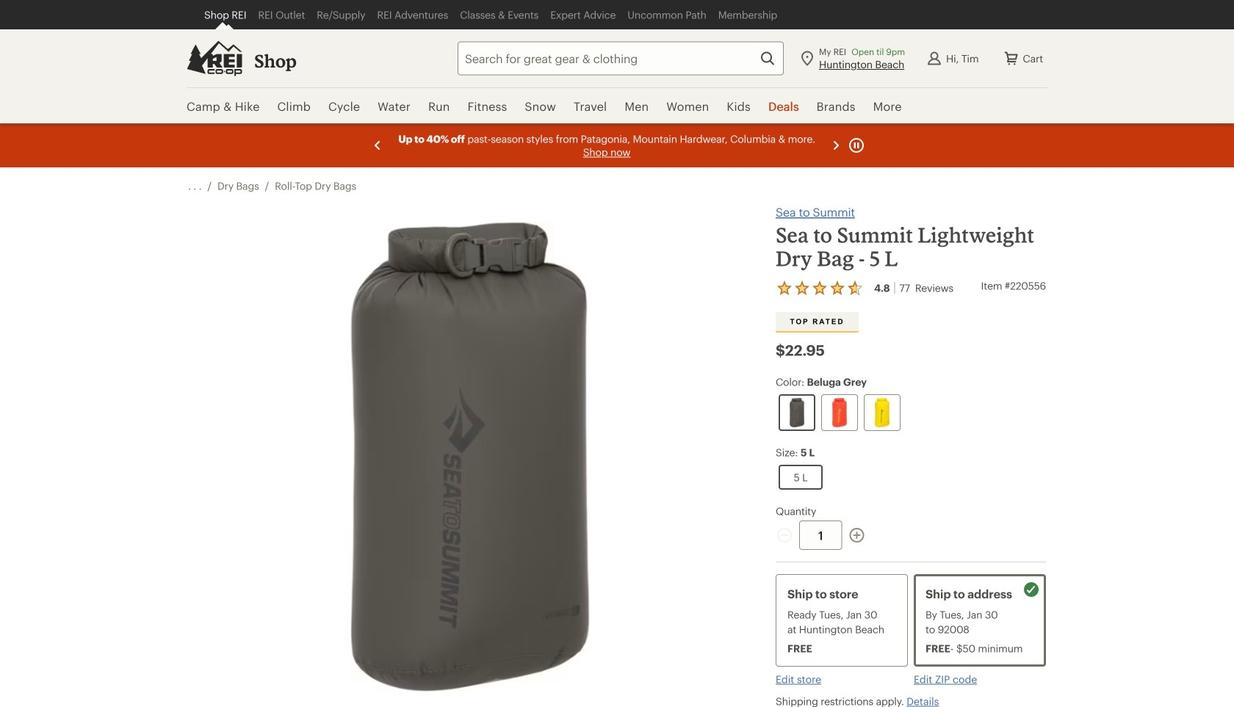 Task type: locate. For each thing, give the bounding box(es) containing it.
decrement quantity image
[[776, 527, 794, 545]]

None number field
[[800, 521, 843, 550]]

color: spicy orange image
[[833, 398, 847, 428]]

search image
[[759, 50, 777, 67]]

next message image
[[827, 137, 845, 154]]

Search for great gear & clothing text field
[[458, 42, 784, 75]]

None field
[[458, 42, 784, 75]]

banner
[[0, 0, 1235, 125]]

rei co-op, go to rei.com home page image
[[187, 41, 243, 76]]

None search field
[[431, 42, 784, 75]]

pause banner message scrolling image
[[848, 137, 866, 154]]



Task type: vqa. For each thing, say whether or not it's contained in the screenshot.
COLOR: SPICY ORANGE icon at the bottom of the page
yes



Task type: describe. For each thing, give the bounding box(es) containing it.
previous message image
[[369, 137, 387, 154]]

inherit color_13 5 3 image
[[1023, 581, 1041, 599]]

color: sulphur yellow image
[[875, 398, 890, 428]]

increment quantity image
[[848, 527, 866, 545]]

shopping cart is empty image
[[1003, 50, 1020, 67]]

promotional messages marquee
[[0, 123, 1235, 168]]

color: beluga grey image
[[790, 398, 805, 428]]



